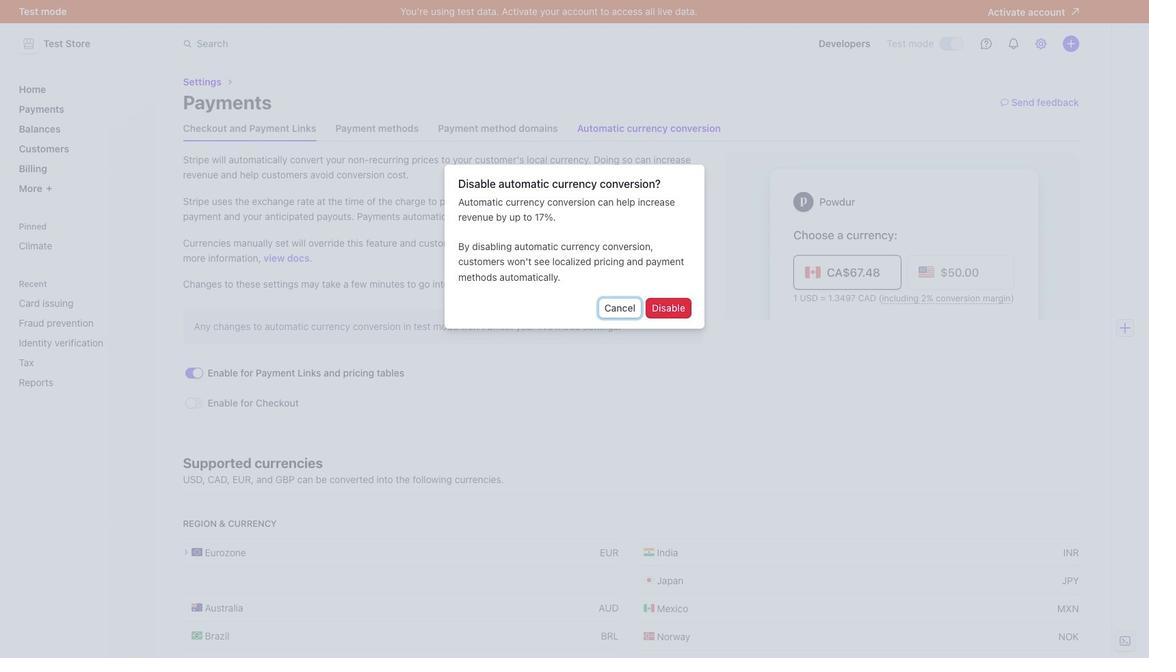 Task type: locate. For each thing, give the bounding box(es) containing it.
1 recent element from the top
[[13, 279, 147, 394]]

tab list
[[183, 116, 1079, 142]]

2 recent element from the top
[[13, 292, 147, 394]]

br image
[[191, 631, 202, 642]]

jp image
[[643, 576, 654, 587]]

recent element
[[13, 279, 147, 394], [13, 292, 147, 394]]

au image
[[191, 603, 202, 614]]

None search field
[[175, 31, 561, 56]]



Task type: describe. For each thing, give the bounding box(es) containing it.
core navigation links element
[[13, 78, 147, 200]]

mx image
[[643, 604, 654, 615]]

pinned element
[[13, 222, 147, 257]]

a customer in canada views a price localized from usd to cad image
[[725, 153, 1079, 321]]

no image
[[643, 632, 654, 643]]

eu image
[[191, 548, 202, 558]]

in image
[[643, 548, 654, 558]]



Task type: vqa. For each thing, say whether or not it's contained in the screenshot.
the bottom payments
no



